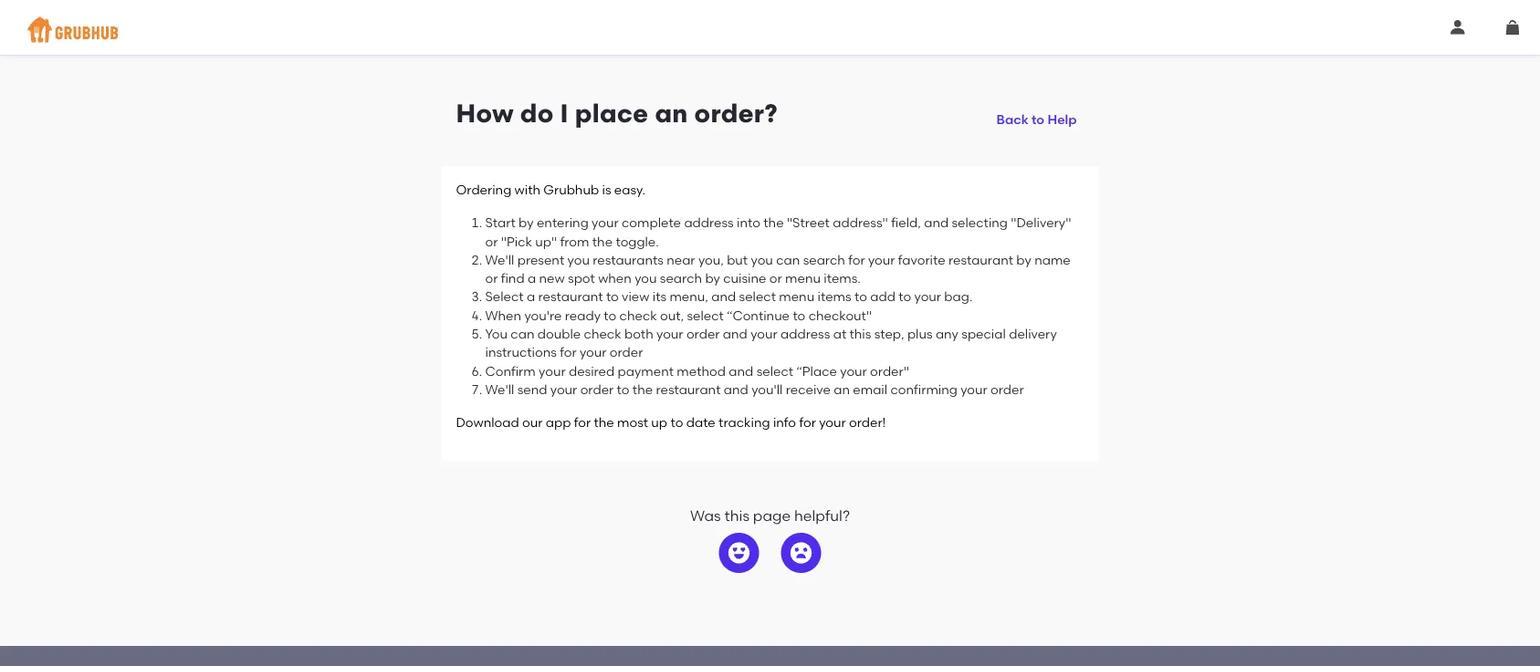 Task type: describe. For each thing, give the bounding box(es) containing it.
complete
[[622, 215, 681, 231]]

2 vertical spatial select
[[756, 363, 793, 379]]

both
[[624, 326, 653, 342]]

1 vertical spatial a
[[527, 289, 535, 305]]

grubhub
[[544, 182, 599, 197]]

entering
[[537, 215, 589, 231]]

special
[[962, 326, 1006, 342]]

your up email
[[840, 363, 867, 379]]

1 horizontal spatial restaurant
[[656, 382, 721, 397]]

you're
[[524, 308, 562, 323]]

payment
[[618, 363, 674, 379]]

back
[[997, 112, 1028, 127]]

your up add
[[868, 252, 895, 268]]

select
[[485, 289, 524, 305]]

to down when
[[606, 289, 619, 305]]

place
[[575, 98, 649, 129]]

0 vertical spatial a
[[528, 271, 536, 286]]

is
[[602, 182, 611, 197]]

for down double at the left
[[560, 345, 577, 360]]

"place
[[796, 363, 837, 379]]

download
[[456, 415, 519, 430]]

with
[[515, 182, 540, 197]]

back to help link
[[989, 98, 1084, 131]]

for up items.
[[848, 252, 865, 268]]

up"
[[535, 234, 557, 249]]

your left order!
[[819, 415, 846, 430]]

delivery
[[1009, 326, 1057, 342]]

menu,
[[670, 289, 708, 305]]

present
[[517, 252, 564, 268]]

0 vertical spatial can
[[776, 252, 800, 268]]

confirming
[[891, 382, 958, 397]]

1 vertical spatial can
[[511, 326, 534, 342]]

1 we'll from the top
[[485, 252, 514, 268]]

any
[[936, 326, 959, 342]]

was
[[690, 506, 721, 524]]

was this page helpful?
[[690, 506, 850, 524]]

desired
[[569, 363, 615, 379]]

your down out,
[[656, 326, 683, 342]]

and right field,
[[924, 215, 949, 231]]

or down 'start'
[[485, 234, 498, 249]]

our
[[522, 415, 543, 430]]

or left find
[[485, 271, 498, 286]]

0 vertical spatial by
[[519, 215, 534, 231]]

order"
[[870, 363, 909, 379]]

2 horizontal spatial by
[[1016, 252, 1031, 268]]

"street
[[787, 215, 830, 231]]

ordering with grubhub is easy.
[[456, 182, 645, 197]]

2 we'll from the top
[[485, 382, 514, 397]]

easy.
[[614, 182, 645, 197]]

start
[[485, 215, 516, 231]]

send
[[517, 382, 547, 397]]

to left add
[[854, 289, 867, 305]]

0 vertical spatial restaurant
[[949, 252, 1013, 268]]

for right app
[[574, 415, 591, 430]]

app
[[546, 415, 571, 430]]

new
[[539, 271, 565, 286]]

selecting
[[952, 215, 1008, 231]]

the down payment
[[633, 382, 653, 397]]

2 vertical spatial by
[[705, 271, 720, 286]]

your down "continue
[[751, 326, 777, 342]]

step,
[[874, 326, 904, 342]]

to right "continue
[[793, 308, 805, 323]]

back to help
[[997, 112, 1077, 127]]

most
[[617, 415, 648, 430]]

you'll
[[751, 382, 783, 397]]

how do i place an order?
[[456, 98, 778, 129]]

your down is
[[592, 215, 619, 231]]

this page was not helpful image
[[790, 542, 812, 564]]

this inside start by entering your complete address into the "street address" field, and selecting "delivery" or "pick up" from the toggle. we'll present you restaurants near you, but you can search for your favorite restaurant by name or find a new spot when you search by cuisine or menu items. select a restaurant to view its menu, and select menu items to add to your bag. when you're ready to check out, select "continue to checkout" you can double check both your order and your address at this step, plus any special delivery instructions for your order confirm your desired payment method and select "place your order" we'll send your order to the restaurant and you'll receive an email confirming your order
[[850, 326, 871, 342]]

spot
[[568, 271, 595, 286]]

order down special
[[991, 382, 1024, 397]]

an inside start by entering your complete address into the "street address" field, and selecting "delivery" or "pick up" from the toggle. we'll present you restaurants near you, but you can search for your favorite restaurant by name or find a new spot when you search by cuisine or menu items. select a restaurant to view its menu, and select menu items to add to your bag. when you're ready to check out, select "continue to checkout" you can double check both your order and your address at this step, plus any special delivery instructions for your order confirm your desired payment method and select "place your order" we'll send your order to the restaurant and you'll receive an email confirming your order
[[834, 382, 850, 397]]

restaurants
[[593, 252, 664, 268]]

0 horizontal spatial you
[[567, 252, 590, 268]]

date
[[686, 415, 716, 430]]

page
[[753, 506, 791, 524]]

up
[[651, 415, 667, 430]]

0 vertical spatial menu
[[785, 271, 821, 286]]

address"
[[833, 215, 888, 231]]

near
[[667, 252, 695, 268]]



Task type: vqa. For each thing, say whether or not it's contained in the screenshot.
You'Re
yes



Task type: locate. For each thing, give the bounding box(es) containing it.
this right at
[[850, 326, 871, 342]]

order?
[[694, 98, 778, 129]]

and
[[924, 215, 949, 231], [711, 289, 736, 305], [723, 326, 747, 342], [729, 363, 753, 379], [724, 382, 748, 397]]

0 horizontal spatial search
[[660, 271, 702, 286]]

by
[[519, 215, 534, 231], [1016, 252, 1031, 268], [705, 271, 720, 286]]

cuisine
[[723, 271, 766, 286]]

its
[[652, 289, 666, 305]]

address left at
[[781, 326, 830, 342]]

2 horizontal spatial restaurant
[[949, 252, 1013, 268]]

the right into
[[763, 215, 784, 231]]

to
[[1032, 112, 1044, 127], [606, 289, 619, 305], [854, 289, 867, 305], [899, 289, 911, 305], [604, 308, 616, 323], [793, 308, 805, 323], [617, 382, 629, 397], [670, 415, 683, 430]]

helpful?
[[794, 506, 850, 524]]

this
[[850, 326, 871, 342], [724, 506, 750, 524]]

your
[[592, 215, 619, 231], [868, 252, 895, 268], [914, 289, 941, 305], [656, 326, 683, 342], [751, 326, 777, 342], [580, 345, 607, 360], [539, 363, 566, 379], [840, 363, 867, 379], [550, 382, 577, 397], [961, 382, 988, 397], [819, 415, 846, 430]]

small image
[[1451, 20, 1465, 35], [1505, 20, 1520, 35]]

your up send
[[539, 363, 566, 379]]

to right up
[[670, 415, 683, 430]]

1 vertical spatial select
[[687, 308, 724, 323]]

order up method
[[686, 326, 720, 342]]

select down menu,
[[687, 308, 724, 323]]

we'll down confirm
[[485, 382, 514, 397]]

1 horizontal spatial you
[[635, 271, 657, 286]]

items.
[[824, 271, 861, 286]]

search up items.
[[803, 252, 845, 268]]

how
[[456, 98, 514, 129]]

you,
[[698, 252, 724, 268]]

an right place
[[655, 98, 688, 129]]

check down ready
[[584, 326, 621, 342]]

1 small image from the left
[[1451, 20, 1465, 35]]

address up "you,"
[[684, 215, 734, 231]]

search down near
[[660, 271, 702, 286]]

0 vertical spatial check
[[620, 308, 657, 323]]

1 vertical spatial we'll
[[485, 382, 514, 397]]

2 small image from the left
[[1505, 20, 1520, 35]]

field,
[[891, 215, 921, 231]]

for right info
[[799, 415, 816, 430]]

add
[[870, 289, 895, 305]]

info
[[773, 415, 796, 430]]

to right ready
[[604, 308, 616, 323]]

0 horizontal spatial small image
[[1451, 20, 1465, 35]]

menu
[[785, 271, 821, 286], [779, 289, 814, 305]]

1 horizontal spatial search
[[803, 252, 845, 268]]

order down both on the left of page
[[610, 345, 643, 360]]

we'll up find
[[485, 252, 514, 268]]

1 vertical spatial by
[[1016, 252, 1031, 268]]

favorite
[[898, 252, 945, 268]]

when
[[598, 271, 632, 286]]

grubhub logo image
[[27, 11, 119, 48]]

your up the 'desired'
[[580, 345, 607, 360]]

when
[[485, 308, 521, 323]]

your right send
[[550, 382, 577, 397]]

1 vertical spatial menu
[[779, 289, 814, 305]]

0 horizontal spatial this
[[724, 506, 750, 524]]

2 vertical spatial restaurant
[[656, 382, 721, 397]]

the
[[763, 215, 784, 231], [592, 234, 613, 249], [633, 382, 653, 397], [594, 415, 614, 430]]

menu up items
[[785, 271, 821, 286]]

can
[[776, 252, 800, 268], [511, 326, 534, 342]]

1 horizontal spatial an
[[834, 382, 850, 397]]

from
[[560, 234, 589, 249]]

0 vertical spatial this
[[850, 326, 871, 342]]

check up both on the left of page
[[620, 308, 657, 323]]

"continue
[[727, 308, 790, 323]]

do
[[520, 98, 554, 129]]

this page was helpful image
[[728, 542, 750, 564]]

restaurant down spot on the left of page
[[538, 289, 603, 305]]

help
[[1048, 112, 1077, 127]]

select up "continue
[[739, 289, 776, 305]]

out,
[[660, 308, 684, 323]]

name
[[1035, 252, 1071, 268]]

1 horizontal spatial this
[[850, 326, 871, 342]]

or right cuisine
[[769, 271, 782, 286]]

and down "continue
[[723, 326, 747, 342]]

you
[[567, 252, 590, 268], [751, 252, 773, 268], [635, 271, 657, 286]]

toggle.
[[616, 234, 659, 249]]

you
[[485, 326, 508, 342]]

1 horizontal spatial address
[[781, 326, 830, 342]]

1 vertical spatial an
[[834, 382, 850, 397]]

1 vertical spatial search
[[660, 271, 702, 286]]

receive
[[786, 382, 831, 397]]

this right was
[[724, 506, 750, 524]]

select
[[739, 289, 776, 305], [687, 308, 724, 323], [756, 363, 793, 379]]

your left bag.
[[914, 289, 941, 305]]

items
[[818, 289, 851, 305]]

to right add
[[899, 289, 911, 305]]

1 horizontal spatial small image
[[1505, 20, 1520, 35]]

double
[[538, 326, 581, 342]]

confirm
[[485, 363, 536, 379]]

order down the 'desired'
[[580, 382, 614, 397]]

start by entering your complete address into the "street address" field, and selecting "delivery" or "pick up" from the toggle. we'll present you restaurants near you, but you can search for your favorite restaurant by name or find a new spot when you search by cuisine or menu items. select a restaurant to view its menu, and select menu items to add to your bag. when you're ready to check out, select "continue to checkout" you can double check both your order and your address at this step, plus any special delivery instructions for your order confirm your desired payment method and select "place your order" we'll send your order to the restaurant and you'll receive an email confirming your order
[[485, 215, 1071, 397]]

an
[[655, 98, 688, 129], [834, 382, 850, 397]]

you up view
[[635, 271, 657, 286]]

check
[[620, 308, 657, 323], [584, 326, 621, 342]]

restaurant
[[949, 252, 1013, 268], [538, 289, 603, 305], [656, 382, 721, 397]]

an left email
[[834, 382, 850, 397]]

by up "pick
[[519, 215, 534, 231]]

ordering
[[456, 182, 511, 197]]

0 vertical spatial we'll
[[485, 252, 514, 268]]

your right confirming
[[961, 382, 988, 397]]

0 vertical spatial select
[[739, 289, 776, 305]]

email
[[853, 382, 887, 397]]

we'll
[[485, 252, 514, 268], [485, 382, 514, 397]]

you right but
[[751, 252, 773, 268]]

a
[[528, 271, 536, 286], [527, 289, 535, 305]]

search
[[803, 252, 845, 268], [660, 271, 702, 286]]

instructions
[[485, 345, 557, 360]]

can down the "street
[[776, 252, 800, 268]]

1 vertical spatial address
[[781, 326, 830, 342]]

you up spot on the left of page
[[567, 252, 590, 268]]

0 horizontal spatial restaurant
[[538, 289, 603, 305]]

1 vertical spatial check
[[584, 326, 621, 342]]

i
[[560, 98, 569, 129]]

find
[[501, 271, 525, 286]]

the right the from
[[592, 234, 613, 249]]

1 vertical spatial this
[[724, 506, 750, 524]]

restaurant down method
[[656, 382, 721, 397]]

download our app for the most up to date tracking info for your order!
[[456, 415, 886, 430]]

checkout"
[[809, 308, 872, 323]]

order
[[686, 326, 720, 342], [610, 345, 643, 360], [580, 382, 614, 397], [991, 382, 1024, 397]]

into
[[737, 215, 760, 231]]

0 horizontal spatial address
[[684, 215, 734, 231]]

view
[[622, 289, 649, 305]]

1 vertical spatial restaurant
[[538, 289, 603, 305]]

at
[[833, 326, 846, 342]]

and up you'll
[[729, 363, 753, 379]]

0 vertical spatial search
[[803, 252, 845, 268]]

"delivery"
[[1011, 215, 1071, 231]]

2 horizontal spatial you
[[751, 252, 773, 268]]

a up the you're
[[527, 289, 535, 305]]

and left you'll
[[724, 382, 748, 397]]

select up you'll
[[756, 363, 793, 379]]

"pick
[[501, 234, 532, 249]]

0 horizontal spatial can
[[511, 326, 534, 342]]

plus
[[907, 326, 933, 342]]

menu left items
[[779, 289, 814, 305]]

to left help
[[1032, 112, 1044, 127]]

or
[[485, 234, 498, 249], [485, 271, 498, 286], [769, 271, 782, 286]]

the left most
[[594, 415, 614, 430]]

by down "you,"
[[705, 271, 720, 286]]

order!
[[849, 415, 886, 430]]

tracking
[[719, 415, 770, 430]]

ready
[[565, 308, 601, 323]]

1 horizontal spatial can
[[776, 252, 800, 268]]

0 vertical spatial address
[[684, 215, 734, 231]]

for
[[848, 252, 865, 268], [560, 345, 577, 360], [574, 415, 591, 430], [799, 415, 816, 430]]

and down cuisine
[[711, 289, 736, 305]]

to down payment
[[617, 382, 629, 397]]

a right find
[[528, 271, 536, 286]]

1 horizontal spatial by
[[705, 271, 720, 286]]

but
[[727, 252, 748, 268]]

can up instructions
[[511, 326, 534, 342]]

by left name
[[1016, 252, 1031, 268]]

0 horizontal spatial an
[[655, 98, 688, 129]]

0 horizontal spatial by
[[519, 215, 534, 231]]

restaurant down the selecting
[[949, 252, 1013, 268]]

bag.
[[944, 289, 973, 305]]

method
[[677, 363, 726, 379]]

0 vertical spatial an
[[655, 98, 688, 129]]



